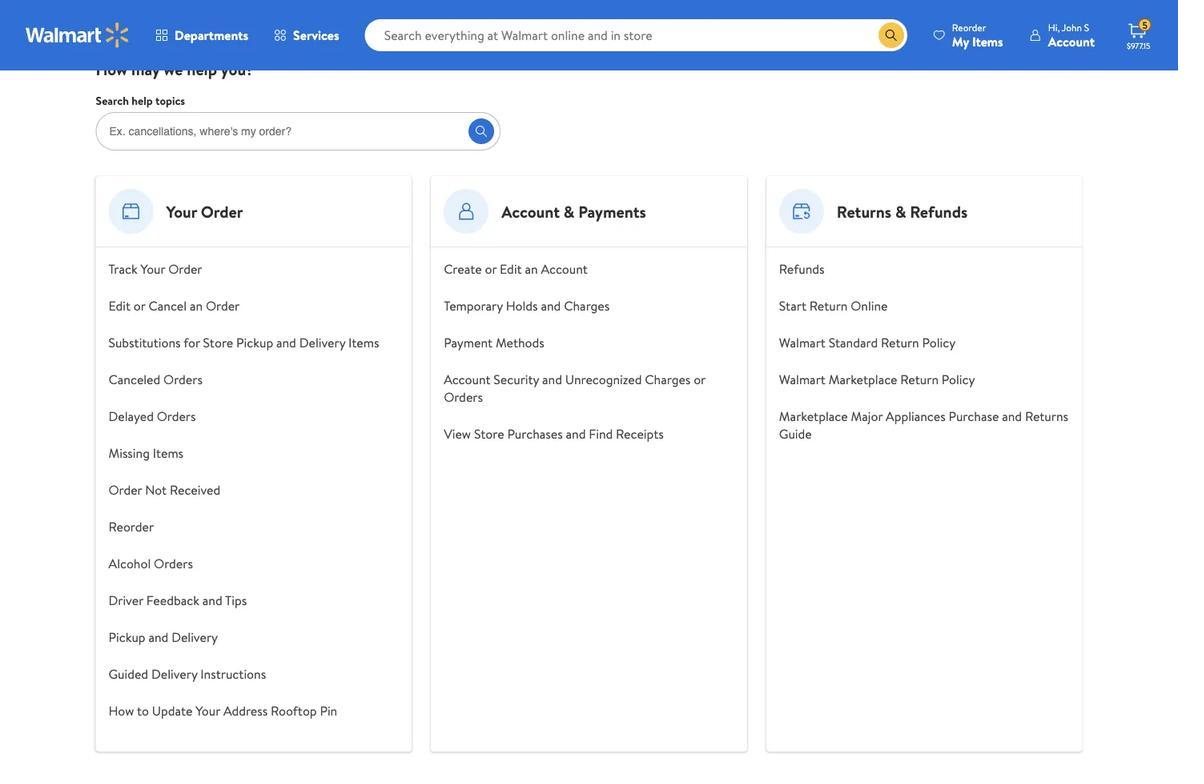 Task type: describe. For each thing, give the bounding box(es) containing it.
unrecognized
[[566, 371, 642, 389]]

to
[[137, 703, 149, 720]]

pickup and delivery
[[109, 629, 218, 647]]

walmart standard return policy
[[779, 334, 956, 352]]

or inside "account security and unrecognized charges or orders"
[[694, 371, 706, 389]]

walmart for walmart standard return policy
[[779, 334, 826, 352]]

my inside my order is missing
[[624, 0, 638, 6]]

returns inside marketplace major appliances purchase and returns guide
[[1026, 408, 1069, 425]]

pin
[[320, 703, 338, 720]]

guided delivery instructions
[[109, 666, 266, 683]]

start return online link
[[779, 297, 888, 315]]

temporary holds and charges link
[[444, 297, 610, 315]]

payments
[[579, 200, 646, 223]]

Search search field
[[365, 19, 908, 51]]

account up temporary holds and charges link
[[541, 260, 588, 278]]

items inside 'reorder my items'
[[973, 32, 1004, 50]]

$977.15
[[1127, 40, 1151, 51]]

and inside marketplace major appliances purchase and returns guide
[[1002, 408, 1022, 425]]

reorder link
[[109, 518, 154, 536]]

edit or cancel an order
[[109, 297, 240, 315]]

location
[[745, 4, 784, 20]]

my
[[785, 0, 800, 6]]

return for marketplace
[[901, 371, 939, 389]]

view
[[444, 425, 471, 443]]

start
[[779, 297, 807, 315]]

temporary
[[444, 297, 503, 315]]

alcohol orders link
[[109, 555, 193, 573]]

0 horizontal spatial update
[[152, 703, 193, 720]]

an for account
[[525, 260, 538, 278]]

update inside the update my location pin
[[747, 0, 782, 6]]

1 vertical spatial refunds
[[779, 260, 825, 278]]

delayed orders
[[109, 408, 196, 425]]

Walmart Site-Wide search field
[[365, 19, 908, 51]]

payment methods link
[[444, 334, 545, 352]]

orders inside "account security and unrecognized charges or orders"
[[444, 389, 483, 406]]

none search field containing how may we help you?
[[96, 58, 501, 151]]

policy for walmart marketplace return policy
[[942, 371, 976, 389]]

& for returns
[[896, 200, 907, 223]]

how for how to update your address rooftop pin
[[109, 703, 134, 720]]

purchase
[[949, 408, 999, 425]]

Ex. cancellations, where's my order? search field
[[96, 112, 501, 151]]

pin
[[787, 4, 801, 20]]

track
[[109, 260, 138, 278]]

walmart marketplace return policy link
[[779, 371, 976, 389]]

may
[[131, 58, 160, 80]]

methods
[[496, 334, 545, 352]]

not
[[145, 482, 167, 499]]

view store purchases and find receipts
[[444, 425, 664, 443]]

for
[[184, 334, 200, 352]]

0 horizontal spatial store
[[203, 334, 233, 352]]

missing items link
[[109, 445, 184, 462]]

update my location pin
[[745, 0, 801, 20]]

driver feedback and tips link
[[109, 592, 247, 610]]

my inside 'reorder my items'
[[953, 32, 970, 50]]

major
[[851, 408, 883, 425]]

your order
[[166, 200, 243, 223]]

1 horizontal spatial pickup
[[236, 334, 273, 352]]

orders for alcohol orders
[[154, 555, 193, 573]]

0 vertical spatial delivery
[[299, 334, 346, 352]]

2 vertical spatial your
[[196, 703, 220, 720]]

canceled orders link
[[109, 371, 203, 389]]

received
[[170, 482, 221, 499]]

online
[[851, 297, 888, 315]]

charges inside "account security and unrecognized charges or orders"
[[645, 371, 691, 389]]

driver
[[109, 592, 143, 610]]

create or edit an account link
[[444, 260, 588, 278]]

payment methods
[[444, 334, 545, 352]]

return for standard
[[881, 334, 920, 352]]

0 vertical spatial your
[[166, 200, 197, 223]]

is
[[670, 0, 678, 6]]

hi,
[[1049, 20, 1060, 34]]

departments
[[175, 26, 248, 44]]

hi, john s account
[[1049, 20, 1095, 50]]

substitutions for store pickup and delivery items link
[[109, 334, 379, 352]]

walmart standard return policy link
[[779, 334, 956, 352]]

search image
[[475, 125, 488, 138]]

address
[[223, 703, 268, 720]]

1 horizontal spatial items
[[349, 334, 379, 352]]

1 vertical spatial your
[[141, 260, 165, 278]]

0 vertical spatial marketplace
[[829, 371, 898, 389]]

feedback
[[146, 592, 199, 610]]

missing
[[109, 445, 150, 462]]

marketplace inside marketplace major appliances purchase and returns guide
[[779, 408, 848, 425]]

driver feedback and tips
[[109, 592, 247, 610]]

canceled orders
[[109, 371, 203, 389]]

holds
[[506, 297, 538, 315]]

0 horizontal spatial items
[[153, 445, 184, 462]]

standard
[[829, 334, 878, 352]]

appliances
[[886, 408, 946, 425]]

rooftop
[[271, 703, 317, 720]]

tips
[[225, 592, 247, 610]]

or for edit
[[485, 260, 497, 278]]

refunds link
[[779, 260, 825, 278]]

substitutions for store pickup and delivery items
[[109, 334, 379, 352]]

orders for canceled orders
[[164, 371, 203, 389]]

edit or cancel an order link
[[109, 297, 240, 315]]

how to update your address rooftop pin
[[109, 703, 338, 720]]

returns & refunds
[[837, 200, 968, 223]]

view store purchases and find receipts link
[[444, 425, 664, 443]]

0 vertical spatial return
[[810, 297, 848, 315]]

john
[[1062, 20, 1082, 34]]



Task type: locate. For each thing, give the bounding box(es) containing it.
how
[[96, 58, 128, 80], [109, 703, 134, 720]]

help
[[187, 58, 217, 80], [132, 93, 153, 109]]

reorder for reorder my items
[[953, 20, 987, 34]]

0 vertical spatial items
[[973, 32, 1004, 50]]

marketplace left major
[[779, 408, 848, 425]]

2 vertical spatial or
[[694, 371, 706, 389]]

my order is missing
[[624, 0, 678, 20]]

1 & from the left
[[564, 200, 575, 223]]

update left my
[[747, 0, 782, 6]]

1 vertical spatial help
[[132, 93, 153, 109]]

orders up feedback
[[154, 555, 193, 573]]

orders
[[164, 371, 203, 389], [444, 389, 483, 406], [157, 408, 196, 425], [154, 555, 193, 573]]

an
[[525, 260, 538, 278], [190, 297, 203, 315]]

walmart down start
[[779, 334, 826, 352]]

0 vertical spatial refunds
[[910, 200, 968, 223]]

pickup right for
[[236, 334, 273, 352]]

edit down track
[[109, 297, 131, 315]]

your right track
[[141, 260, 165, 278]]

0 vertical spatial edit
[[500, 260, 522, 278]]

help right the we
[[187, 58, 217, 80]]

search icon image
[[885, 29, 898, 42]]

return up walmart marketplace return policy link
[[881, 334, 920, 352]]

1 vertical spatial delivery
[[172, 629, 218, 647]]

account up create or edit an account link
[[502, 200, 560, 223]]

store right for
[[203, 334, 233, 352]]

how for how may we help you?
[[96, 58, 128, 80]]

walmart up guide
[[779, 371, 826, 389]]

walmart image
[[26, 22, 130, 48]]

delayed
[[109, 408, 154, 425]]

1 vertical spatial my
[[953, 32, 970, 50]]

topics
[[155, 93, 185, 109]]

how to update your address rooftop pin link
[[109, 703, 338, 720]]

1 horizontal spatial or
[[485, 260, 497, 278]]

1 vertical spatial returns
[[1026, 408, 1069, 425]]

departments button
[[143, 16, 261, 54]]

0 vertical spatial how
[[96, 58, 128, 80]]

1 vertical spatial marketplace
[[779, 408, 848, 425]]

order not received link
[[109, 482, 221, 499]]

order
[[641, 0, 668, 6]]

pickup down driver
[[109, 629, 145, 647]]

0 vertical spatial an
[[525, 260, 538, 278]]

instructions
[[201, 666, 266, 683]]

1 vertical spatial reorder
[[109, 518, 154, 536]]

store
[[203, 334, 233, 352], [474, 425, 504, 443]]

reorder up the "alcohol"
[[109, 518, 154, 536]]

start return online
[[779, 297, 888, 315]]

0 horizontal spatial an
[[190, 297, 203, 315]]

orders for delayed orders
[[157, 408, 196, 425]]

walmart for walmart marketplace return policy
[[779, 371, 826, 389]]

payment
[[444, 334, 493, 352]]

1 vertical spatial policy
[[942, 371, 976, 389]]

policy up purchase
[[942, 371, 976, 389]]

reorder for reorder
[[109, 518, 154, 536]]

reorder my items
[[953, 20, 1004, 50]]

0 horizontal spatial reorder
[[109, 518, 154, 536]]

we
[[164, 58, 183, 80]]

1 vertical spatial an
[[190, 297, 203, 315]]

edit up holds
[[500, 260, 522, 278]]

1 vertical spatial walmart
[[779, 371, 826, 389]]

help left "topics"
[[132, 93, 153, 109]]

0 horizontal spatial my
[[624, 0, 638, 6]]

1 vertical spatial pickup
[[109, 629, 145, 647]]

2 vertical spatial items
[[153, 445, 184, 462]]

my right search icon
[[953, 32, 970, 50]]

None search field
[[96, 58, 501, 151]]

returns
[[837, 200, 892, 223], [1026, 408, 1069, 425]]

account
[[1049, 32, 1095, 50], [502, 200, 560, 223], [541, 260, 588, 278], [444, 371, 491, 389]]

0 horizontal spatial help
[[132, 93, 153, 109]]

receipts
[[616, 425, 664, 443]]

0 horizontal spatial returns
[[837, 200, 892, 223]]

0 vertical spatial or
[[485, 260, 497, 278]]

services button
[[261, 16, 352, 54]]

my order is missing link
[[609, 0, 693, 22]]

return right start
[[810, 297, 848, 315]]

2 horizontal spatial or
[[694, 371, 706, 389]]

guided delivery instructions link
[[109, 666, 266, 683]]

my left order
[[624, 0, 638, 6]]

1 vertical spatial items
[[349, 334, 379, 352]]

0 horizontal spatial charges
[[564, 297, 610, 315]]

track your order
[[109, 260, 202, 278]]

orders down for
[[164, 371, 203, 389]]

and
[[541, 297, 561, 315], [276, 334, 296, 352], [542, 371, 562, 389], [1002, 408, 1022, 425], [566, 425, 586, 443], [203, 592, 222, 610], [149, 629, 169, 647]]

purchases
[[508, 425, 563, 443]]

1 vertical spatial charges
[[645, 371, 691, 389]]

0 horizontal spatial pickup
[[109, 629, 145, 647]]

how up search
[[96, 58, 128, 80]]

1 horizontal spatial reorder
[[953, 20, 987, 34]]

1 horizontal spatial store
[[474, 425, 504, 443]]

1 vertical spatial update
[[152, 703, 193, 720]]

marketplace
[[829, 371, 898, 389], [779, 408, 848, 425]]

account left $977.15
[[1049, 32, 1095, 50]]

my
[[624, 0, 638, 6], [953, 32, 970, 50]]

1 horizontal spatial help
[[187, 58, 217, 80]]

and inside "account security and unrecognized charges or orders"
[[542, 371, 562, 389]]

marketplace major appliances purchase and returns guide link
[[779, 408, 1069, 443]]

you?
[[221, 58, 254, 80]]

missing items
[[109, 445, 184, 462]]

1 horizontal spatial an
[[525, 260, 538, 278]]

1 horizontal spatial refunds
[[910, 200, 968, 223]]

delayed orders link
[[109, 408, 196, 425]]

alcohol
[[109, 555, 151, 573]]

order
[[201, 200, 243, 223], [168, 260, 202, 278], [206, 297, 240, 315], [109, 482, 142, 499]]

2 vertical spatial return
[[901, 371, 939, 389]]

how may we help you?
[[96, 58, 254, 80]]

1 horizontal spatial &
[[896, 200, 907, 223]]

an up temporary holds and charges in the top of the page
[[525, 260, 538, 278]]

0 vertical spatial reorder
[[953, 20, 987, 34]]

cancel
[[149, 297, 187, 315]]

your left the address
[[196, 703, 220, 720]]

2 & from the left
[[896, 200, 907, 223]]

store right view
[[474, 425, 504, 443]]

security
[[494, 371, 539, 389]]

or for cancel
[[134, 297, 146, 315]]

your up track your order
[[166, 200, 197, 223]]

substitutions
[[109, 334, 181, 352]]

alcohol orders
[[109, 555, 193, 573]]

1 horizontal spatial edit
[[500, 260, 522, 278]]

charges
[[564, 297, 610, 315], [645, 371, 691, 389]]

items
[[973, 32, 1004, 50], [349, 334, 379, 352], [153, 445, 184, 462]]

1 vertical spatial how
[[109, 703, 134, 720]]

marketplace major appliances purchase and returns guide
[[779, 408, 1069, 443]]

0 horizontal spatial refunds
[[779, 260, 825, 278]]

edit
[[500, 260, 522, 278], [109, 297, 131, 315]]

account down payment
[[444, 371, 491, 389]]

0 vertical spatial pickup
[[236, 334, 273, 352]]

0 vertical spatial charges
[[564, 297, 610, 315]]

update right to
[[152, 703, 193, 720]]

charges right holds
[[564, 297, 610, 315]]

1 horizontal spatial update
[[747, 0, 782, 6]]

an right cancel
[[190, 297, 203, 315]]

delivery
[[299, 334, 346, 352], [172, 629, 218, 647], [151, 666, 198, 683]]

charges up receipts at the bottom of the page
[[645, 371, 691, 389]]

& for account
[[564, 200, 575, 223]]

orders up view
[[444, 389, 483, 406]]

2 vertical spatial delivery
[[151, 666, 198, 683]]

account inside "account security and unrecognized charges or orders"
[[444, 371, 491, 389]]

0 vertical spatial store
[[203, 334, 233, 352]]

reorder inside 'reorder my items'
[[953, 20, 987, 34]]

search
[[96, 93, 129, 109]]

2 horizontal spatial items
[[973, 32, 1004, 50]]

track your order link
[[109, 260, 202, 278]]

1 vertical spatial store
[[474, 425, 504, 443]]

walmart
[[779, 334, 826, 352], [779, 371, 826, 389]]

account security and unrecognized charges or orders link
[[444, 371, 706, 406]]

order not received
[[109, 482, 221, 499]]

1 horizontal spatial my
[[953, 32, 970, 50]]

0 vertical spatial returns
[[837, 200, 892, 223]]

refunds
[[910, 200, 968, 223], [779, 260, 825, 278]]

0 vertical spatial help
[[187, 58, 217, 80]]

0 horizontal spatial &
[[564, 200, 575, 223]]

guided
[[109, 666, 148, 683]]

reorder
[[953, 20, 987, 34], [109, 518, 154, 536]]

policy for walmart standard return policy
[[923, 334, 956, 352]]

0 horizontal spatial or
[[134, 297, 146, 315]]

pickup
[[236, 334, 273, 352], [109, 629, 145, 647]]

1 horizontal spatial charges
[[645, 371, 691, 389]]

1 vertical spatial edit
[[109, 297, 131, 315]]

1 horizontal spatial returns
[[1026, 408, 1069, 425]]

return up the appliances
[[901, 371, 939, 389]]

0 vertical spatial update
[[747, 0, 782, 6]]

canceled
[[109, 371, 160, 389]]

policy up walmart marketplace return policy link
[[923, 334, 956, 352]]

temporary holds and charges
[[444, 297, 610, 315]]

an for order
[[190, 297, 203, 315]]

0 vertical spatial my
[[624, 0, 638, 6]]

2 walmart from the top
[[779, 371, 826, 389]]

reorder right search icon
[[953, 20, 987, 34]]

missing
[[633, 4, 668, 20]]

orders down canceled orders at the left
[[157, 408, 196, 425]]

account security and unrecognized charges or orders
[[444, 371, 706, 406]]

0 vertical spatial walmart
[[779, 334, 826, 352]]

1 walmart from the top
[[779, 334, 826, 352]]

services
[[293, 26, 339, 44]]

marketplace up major
[[829, 371, 898, 389]]

create or edit an account
[[444, 260, 588, 278]]

s
[[1085, 20, 1090, 34]]

how left to
[[109, 703, 134, 720]]

1 vertical spatial return
[[881, 334, 920, 352]]

policy
[[923, 334, 956, 352], [942, 371, 976, 389]]

update my location pin link
[[731, 0, 815, 22]]

1 vertical spatial or
[[134, 297, 146, 315]]

pickup and delivery link
[[109, 629, 218, 647]]

0 horizontal spatial edit
[[109, 297, 131, 315]]

account & payments
[[502, 200, 646, 223]]

guide
[[779, 425, 812, 443]]

0 vertical spatial policy
[[923, 334, 956, 352]]



Task type: vqa. For each thing, say whether or not it's contained in the screenshot.
but
no



